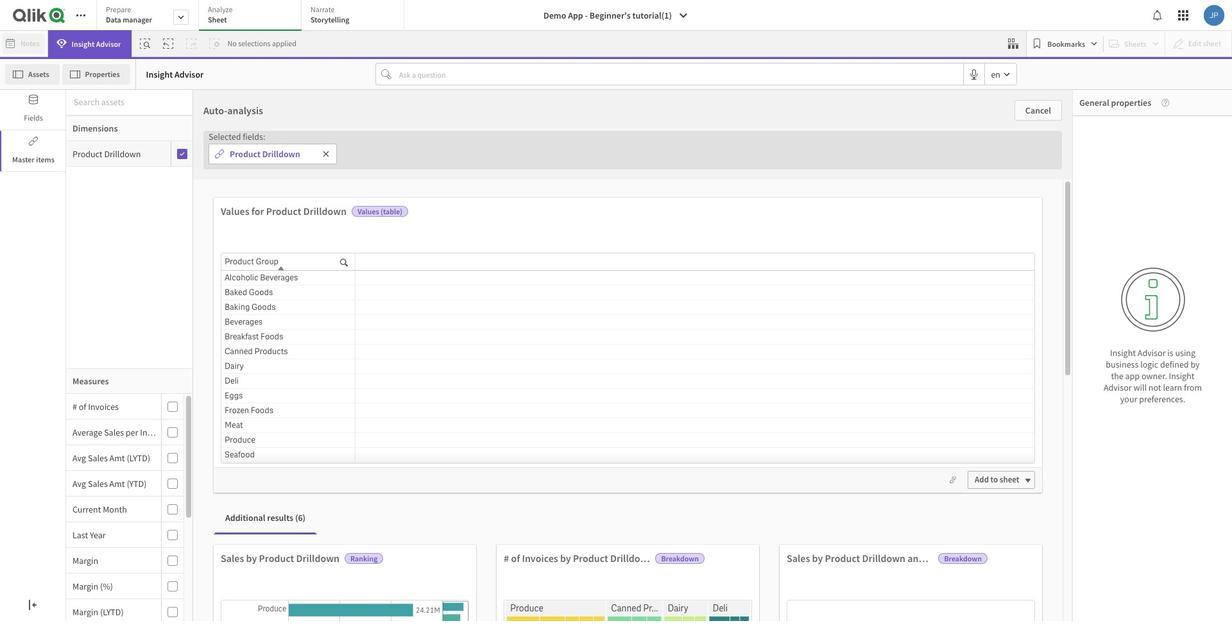 Task type: describe. For each thing, give the bounding box(es) containing it.
general properties
[[1080, 97, 1152, 108]]

breakdown for and
[[661, 554, 699, 564]]

how
[[740, 153, 767, 172]]

selections down charts
[[761, 252, 824, 271]]

(table)
[[381, 207, 403, 216]]

meat
[[225, 420, 243, 431]]

product drilldown menu item
[[66, 141, 193, 167]]

no
[[228, 39, 237, 48]]

and left line
[[908, 552, 925, 565]]

in the top right. navigate to a specific sheet by selecting the
[[632, 405, 834, 466]]

you inside now that you see how qlik sense connects all of your data, go ahead and explore this sheet by making selections in the filters above. clicking in charts is another way to make selections so give that a try too!
[[691, 153, 714, 172]]

by inside insight advisor is using business logic defined by the app owner. insight advisor will not learn from your preferences.
[[1191, 359, 1200, 370]]

rest
[[761, 331, 787, 350]]

assets button
[[5, 64, 59, 84]]

sense
[[798, 153, 835, 172]]

this inside now that you see how qlik sense connects all of your data, go ahead and explore this sheet by making selections in the filters above. clicking in charts is another way to make selections so give that a try too!
[[746, 193, 769, 212]]

the inside the 'navigate from sheet to sheet using the'
[[668, 405, 688, 424]]

margin (lytd) button
[[66, 606, 159, 618]]

results
[[267, 512, 293, 524]]

fields
[[24, 113, 43, 123]]

cancel
[[1026, 105, 1051, 116]]

grid containing product group
[[221, 254, 1035, 492]]

above.
[[632, 233, 672, 251]]

too!
[[735, 272, 760, 291]]

values
[[1180, 597, 1204, 608]]

en button
[[985, 64, 1017, 85]]

Search assets text field
[[66, 90, 193, 114]]

avg for avg sales amt (ytd)
[[73, 478, 86, 489]]

selections up clicking
[[680, 213, 743, 231]]

dimensions
[[73, 123, 118, 134]]

product inside menu item
[[73, 148, 102, 159]]

avg sales amt (lytd) button
[[66, 452, 159, 464]]

make
[[726, 252, 759, 271]]

product drilldown button
[[66, 148, 168, 159]]

current month button
[[66, 504, 159, 515]]

that inside product treemap * the data set contains negative or zero values that cannot be shown in this chart. application
[[1206, 597, 1221, 608]]

assets
[[28, 69, 49, 79]]

analyze
[[208, 4, 233, 14]]

the inside insight advisor is using business logic defined by the app owner. insight advisor will not learn from your preferences.
[[1111, 370, 1124, 382]]

in up charts
[[746, 213, 757, 231]]

product drilldown inside menu item
[[73, 148, 141, 159]]

to inside now that you see how qlik sense connects all of your data, go ahead and explore this sheet by making selections in the filters above. clicking in charts is another way to make selections so give that a try too!
[[710, 252, 723, 271]]

ahead
[[632, 193, 669, 212]]

icons
[[737, 405, 771, 424]]

margin down "ask a question" text field
[[670, 90, 703, 103]]

your inside clear your selections by selecting the
[[667, 506, 694, 525]]

personal
[[26, 603, 59, 615]]

and inside now that you see how qlik sense connects all of your data, go ahead and explore this sheet by making selections in the filters above. clicking in charts is another way to make selections so give that a try too!
[[672, 193, 695, 212]]

values (table)
[[358, 207, 403, 216]]

sheet inside button
[[1000, 474, 1019, 485]]

margin (%) button
[[66, 581, 159, 592]]

set
[[1075, 597, 1086, 608]]

products
[[254, 346, 288, 357]]

collapse element
[[564, 62, 590, 83]]

step back image
[[163, 39, 174, 49]]

in up "make"
[[727, 233, 739, 251]]

navigate inside "in the top right. navigate to a specific sheet by selecting the"
[[667, 425, 721, 443]]

avg for avg sales amt (lytd)
[[73, 452, 86, 464]]

properties button
[[62, 64, 130, 84]]

# for # of invoices
[[73, 401, 77, 412]]

explore inside now that you see how qlik sense connects all of your data, go ahead and explore this sheet by making selections in the filters above. clicking in charts is another way to make selections so give that a try too!
[[698, 193, 743, 212]]

seafood
[[225, 449, 255, 460]]

selections inside clear your selections by selecting the
[[697, 506, 760, 525]]

per for average sales per invoice by product group
[[1102, 140, 1118, 153]]

average for average sales per invoice by product group
[[1035, 140, 1073, 153]]

to inside continue to explore this app by interacting with the rest of the sheets
[[693, 312, 707, 330]]

interacting
[[632, 331, 702, 350]]

by inside clear your selections by selecting the
[[763, 506, 777, 525]]

items
[[36, 155, 54, 164]]

try
[[715, 272, 732, 291]]

sheet up icons
[[720, 385, 755, 404]]

toggle formatting element
[[62, 62, 88, 83]]

produce
[[225, 435, 255, 445]]

sales inside menu item
[[88, 478, 108, 489]]

2 vertical spatial group
[[256, 256, 279, 267]]

foods for frozen foods
[[251, 405, 273, 416]]

search image
[[340, 256, 348, 268]]

properties
[[1111, 97, 1152, 108]]

baking
[[225, 302, 250, 313]]

invoice for average sales per invoice
[[140, 426, 167, 438]]

continue to explore this app by interacting with the rest of the sheets
[[632, 312, 829, 370]]

can
[[1223, 597, 1232, 608]]

by inside application
[[1156, 140, 1167, 153]]

using inside the 'navigate from sheet to sheet using the'
[[632, 405, 665, 424]]

icon in the top right and selecting the sheet that you want to explore.
[[632, 447, 832, 505]]

master items
[[12, 155, 54, 164]]

2 master items button from the left
[[1, 131, 65, 171]]

additional
[[225, 512, 265, 524]]

the up specific
[[788, 405, 808, 424]]

now that you see how qlik sense connects all of your data, go ahead and explore this sheet by making selections in the filters above. clicking in charts is another way to make selections so give that a try too!
[[632, 153, 835, 291]]

drilldown inside menu item
[[104, 148, 141, 159]]

top inside "in the top right. navigate to a specific sheet by selecting the"
[[811, 405, 832, 424]]

italic image
[[67, 94, 74, 102]]

current month menu item
[[66, 497, 184, 522]]

sheet inside now that you see how qlik sense connects all of your data, go ahead and explore this sheet by making selections in the filters above. clicking in charts is another way to make selections so give that a try too!
[[772, 193, 806, 212]]

avg sales amt (ytd) button
[[66, 478, 159, 489]]

tab list containing prepare
[[96, 0, 409, 32]]

with
[[705, 331, 734, 350]]

and left manager
[[656, 552, 673, 565]]

1 vertical spatial beverages
[[225, 316, 263, 327]]

insight right owner.
[[1169, 370, 1195, 382]]

values for product drilldown
[[221, 205, 347, 218]]

(lytd) inside menu item
[[127, 452, 150, 464]]

by inside now that you see how qlik sense connects all of your data, go ahead and explore this sheet by making selections in the filters above. clicking in charts is another way to make selections so give that a try too!
[[809, 193, 824, 212]]

right.
[[632, 425, 664, 443]]

sales down additional
[[221, 552, 244, 565]]

sheet inside "in the top right. navigate to a specific sheet by selecting the"
[[800, 425, 834, 443]]

learn
[[1163, 382, 1182, 393]]

alcoholic beverages
[[225, 272, 298, 283]]

top inside icon in the top right and selecting the sheet that you want to explore.
[[669, 467, 690, 485]]

of inside # of invoices menu item
[[79, 401, 86, 412]]

by inside "in the top right. navigate to a specific sheet by selecting the"
[[632, 447, 646, 466]]

clear
[[632, 506, 664, 525]]

and down "ask a question" text field
[[651, 90, 668, 103]]

avg sales amt (lytd)
[[73, 452, 150, 464]]

right
[[692, 467, 722, 485]]

per for average sales per invoice
[[126, 426, 138, 438]]

values for values (table)
[[358, 207, 379, 216]]

using inside insight advisor is using business logic defined by the app owner. insight advisor will not learn from your preferences.
[[1175, 347, 1196, 359]]

measures button
[[66, 368, 193, 394]]

Ask a question text field
[[397, 64, 964, 84]]

# for # of invoices by product drilldown and manager
[[504, 552, 509, 565]]

-
[[585, 10, 588, 21]]

1 horizontal spatial insight advisor
[[146, 68, 204, 80]]

a inside now that you see how qlik sense connects all of your data, go ahead and explore this sheet by making selections in the filters above. clicking in charts is another way to make selections so give that a try too!
[[705, 272, 712, 291]]

this inside continue to explore this app by interacting with the rest of the sheets
[[760, 312, 785, 330]]

sales inside application
[[1075, 140, 1100, 153]]

values for values for product drilldown
[[221, 205, 249, 218]]

advisor inside dropdown button
[[96, 39, 121, 48]]

sales down "# of invoices" button
[[104, 426, 124, 438]]

no selections applied
[[228, 39, 297, 48]]

details image
[[538, 62, 564, 83]]

to inside "in the top right. navigate to a specific sheet by selecting the"
[[724, 425, 737, 443]]

average sales per invoice by product group
[[1035, 140, 1232, 153]]

baked
[[225, 287, 247, 298]]

selected
[[209, 131, 241, 142]]

app
[[568, 10, 583, 21]]

(6)
[[295, 512, 306, 524]]

is inside now that you see how qlik sense connects all of your data, go ahead and explore this sheet by making selections in the filters above. clicking in charts is another way to make selections so give that a try too!
[[784, 233, 794, 251]]

that up connects
[[664, 153, 688, 172]]

0 vertical spatial beverages
[[260, 272, 298, 283]]

amt for (ytd)
[[110, 478, 125, 489]]

advisor up auto-
[[175, 68, 204, 80]]

margin (lytd) menu item
[[66, 599, 184, 621]]

insight advisor button
[[48, 30, 132, 57]]

bold element
[[45, 90, 63, 106]]

cancel button
[[1015, 100, 1062, 121]]

auto-
[[203, 104, 227, 117]]

* the data set contains negative or zero values that can
[[1035, 597, 1232, 608]]

last year button
[[66, 529, 159, 541]]

navigate inside the 'navigate from sheet to sheet using the'
[[632, 385, 686, 404]]

manager
[[675, 552, 713, 565]]

measures
[[73, 375, 109, 387]]

breakfast
[[225, 331, 259, 342]]

smart search image
[[140, 39, 150, 49]]

narrate
[[311, 4, 335, 14]]

the left rest
[[737, 331, 758, 350]]

treemap
[[1075, 362, 1115, 375]]

all
[[692, 173, 705, 192]]

1 horizontal spatial product drilldown
[[230, 148, 300, 160]]

average for average sales per invoice
[[73, 426, 102, 438]]

prepare data manager
[[106, 4, 152, 24]]

that inside icon in the top right and selecting the sheet that you want to explore.
[[669, 487, 693, 505]]

margin button
[[66, 555, 159, 566]]

or
[[1154, 597, 1162, 608]]

average sales per invoice
[[73, 426, 167, 438]]

to inside icon in the top right and selecting the sheet that you want to explore.
[[755, 487, 768, 505]]

current month
[[73, 504, 127, 515]]

avg sales amt (ytd) menu item
[[66, 471, 184, 497]]

insight down step back image
[[146, 68, 173, 80]]



Task type: vqa. For each thing, say whether or not it's contained in the screenshot.
Runs button
no



Task type: locate. For each thing, give the bounding box(es) containing it.
1 fields button from the left
[[0, 89, 65, 130]]

alcoholic
[[225, 272, 258, 283]]

sheet
[[772, 193, 806, 212], [720, 385, 755, 404], [773, 385, 807, 404], [800, 425, 834, 443], [1000, 474, 1019, 485], [632, 487, 666, 505]]

0 vertical spatial amt
[[110, 452, 125, 464]]

0 vertical spatial a
[[705, 272, 712, 291]]

average down cancel button
[[1035, 140, 1073, 153]]

foods
[[261, 331, 283, 342], [251, 405, 273, 416]]

auto-analysis
[[203, 104, 263, 117]]

of inside continue to explore this app by interacting with the rest of the sheets
[[789, 331, 803, 350]]

using up right.
[[632, 405, 665, 424]]

margin inside 'menu item'
[[73, 581, 98, 592]]

1 horizontal spatial average
[[1035, 140, 1073, 153]]

avg sales amt (lytd) menu item
[[66, 445, 184, 471]]

1 horizontal spatial group
[[757, 90, 786, 103]]

advisor down data
[[96, 39, 121, 48]]

not
[[1149, 382, 1161, 393]]

avg inside menu item
[[73, 478, 86, 489]]

to up icons
[[757, 385, 770, 404]]

0 vertical spatial @
[[42, 65, 52, 80]]

goods for baking goods
[[252, 302, 276, 313]]

avg inside menu item
[[73, 452, 86, 464]]

from up "in the top right. navigate to a specific sheet by selecting the"
[[689, 385, 718, 404]]

in up specific
[[774, 405, 785, 424]]

the
[[760, 213, 780, 231], [737, 331, 758, 350], [806, 331, 828, 350], [1111, 370, 1124, 382], [668, 405, 688, 424], [788, 405, 808, 424], [708, 447, 728, 466], [646, 467, 666, 485], [809, 467, 829, 485], [690, 529, 710, 548]]

@ inside button
[[42, 65, 52, 80]]

go
[[787, 173, 803, 192]]

to right add
[[991, 474, 998, 485]]

that
[[664, 153, 688, 172], [677, 272, 702, 291], [669, 487, 693, 505], [1206, 597, 1221, 608]]

Note title text field
[[10, 125, 605, 146]]

advisor left will
[[1104, 382, 1132, 393]]

your down see
[[723, 173, 751, 192]]

(lytd) inside menu item
[[100, 606, 124, 618]]

of inside now that you see how qlik sense connects all of your data, go ahead and explore this sheet by making selections in the filters above. clicking in charts is another way to make selections so give that a try too!
[[708, 173, 720, 192]]

1 vertical spatial invoice
[[140, 426, 167, 438]]

1 vertical spatial (lytd)
[[100, 606, 124, 618]]

in up clear
[[632, 467, 643, 485]]

sales by product drilldown
[[221, 552, 340, 565]]

navigate down the 'navigate from sheet to sheet using the'
[[667, 425, 721, 443]]

1 horizontal spatial #
[[504, 552, 509, 565]]

is
[[784, 233, 794, 251], [1168, 347, 1174, 359]]

1 vertical spatial per
[[126, 426, 138, 438]]

0 vertical spatial top
[[811, 405, 832, 424]]

selecting inside icon in the top right and selecting the sheet that you want to explore.
[[750, 467, 806, 485]]

to inside the 'navigate from sheet to sheet using the'
[[757, 385, 770, 404]]

@ left toggle formatting image
[[42, 65, 52, 80]]

0 vertical spatial group
[[757, 90, 786, 103]]

this down data, at top
[[746, 193, 769, 212]]

margin (%) menu item
[[66, 574, 184, 599]]

app inside continue to explore this app by interacting with the rest of the sheets
[[787, 312, 811, 330]]

to up try
[[710, 252, 723, 271]]

1 vertical spatial explore
[[710, 312, 757, 330]]

group inside application
[[1209, 140, 1232, 153]]

your inside insight advisor is using business logic defined by the app owner. insight advisor will not learn from your preferences.
[[1121, 393, 1138, 405]]

avg up avg sales amt (ytd)
[[73, 452, 86, 464]]

using up learn
[[1175, 347, 1196, 359]]

0 horizontal spatial from
[[689, 385, 718, 404]]

from inside the 'navigate from sheet to sheet using the'
[[689, 385, 718, 404]]

you inside icon in the top right and selecting the sheet that you want to explore.
[[696, 487, 719, 505]]

properties
[[85, 69, 120, 79]]

0 vertical spatial (lytd)
[[127, 452, 150, 464]]

the inside clear your selections by selecting the
[[690, 529, 710, 548]]

selecting down clear
[[632, 529, 687, 548]]

app
[[787, 312, 811, 330], [1125, 370, 1140, 382]]

defined
[[1160, 359, 1189, 370]]

master items button
[[0, 131, 65, 171], [1, 131, 65, 171]]

insight up toggle formatting "element" on the top left of page
[[72, 39, 95, 48]]

1 vertical spatial invoices
[[522, 552, 558, 565]]

per down # of invoices menu item
[[126, 426, 138, 438]]

insight inside dropdown button
[[72, 39, 95, 48]]

navigate down sheets
[[632, 385, 686, 404]]

0 horizontal spatial a
[[705, 272, 712, 291]]

is inside insight advisor is using business logic defined by the app owner. insight advisor will not learn from your preferences.
[[1168, 347, 1174, 359]]

selecting inside "in the top right. navigate to a specific sheet by selecting the"
[[649, 447, 705, 466]]

foods right frozen
[[251, 405, 273, 416]]

1 vertical spatial goods
[[252, 302, 276, 313]]

to
[[710, 252, 723, 271], [693, 312, 707, 330], [757, 385, 770, 404], [724, 425, 737, 443], [991, 474, 998, 485], [755, 487, 768, 505]]

avg up current
[[73, 478, 86, 489]]

1 horizontal spatial breakdown
[[944, 554, 982, 564]]

sales up current month
[[88, 478, 108, 489]]

margin menu item
[[66, 548, 184, 574]]

2 horizontal spatial group
[[1209, 140, 1232, 153]]

amt inside avg sales amt (ytd) menu item
[[110, 478, 125, 489]]

and
[[651, 90, 668, 103], [672, 193, 695, 212], [724, 467, 748, 485], [656, 552, 673, 565], [908, 552, 925, 565]]

sheet
[[208, 15, 227, 24]]

2 vertical spatial selecting
[[632, 529, 687, 548]]

back image
[[10, 67, 21, 78]]

0 vertical spatial per
[[1102, 140, 1118, 153]]

invoice down # of invoices menu item
[[140, 426, 167, 438]]

1 vertical spatial selecting
[[750, 467, 806, 485]]

insight advisor inside dropdown button
[[72, 39, 121, 48]]

1 horizontal spatial per
[[1102, 140, 1118, 153]]

0 vertical spatial avg
[[73, 452, 86, 464]]

0 vertical spatial goods
[[249, 287, 273, 298]]

that left the 'can'
[[1206, 597, 1221, 608]]

selections tool image
[[1008, 39, 1019, 49]]

and up want
[[724, 467, 748, 485]]

so
[[632, 272, 646, 291]]

1 vertical spatial avg
[[73, 478, 86, 489]]

0 horizontal spatial invoice
[[140, 426, 167, 438]]

goods down baked goods
[[252, 302, 276, 313]]

add to sheet button
[[968, 471, 1035, 489]]

a down icons
[[740, 425, 747, 443]]

average inside application
[[1035, 140, 1073, 153]]

in inside "in the top right. navigate to a specific sheet by selecting the"
[[774, 405, 785, 424]]

explore inside continue to explore this app by interacting with the rest of the sheets
[[710, 312, 757, 330]]

the up clear
[[646, 467, 666, 485]]

0 horizontal spatial top
[[669, 467, 690, 485]]

product drilldown down fields:
[[230, 148, 300, 160]]

0 horizontal spatial product drilldown
[[73, 148, 141, 159]]

(lytd) up (ytd)
[[127, 452, 150, 464]]

1 vertical spatial amt
[[110, 478, 125, 489]]

top left right
[[669, 467, 690, 485]]

that down right
[[669, 487, 693, 505]]

per inside menu item
[[126, 426, 138, 438]]

application
[[0, 0, 1232, 621], [622, 133, 845, 615]]

# of invoices button
[[66, 401, 159, 412]]

invoices for # of invoices
[[88, 401, 119, 412]]

1 horizontal spatial invoice
[[1120, 140, 1154, 153]]

0 horizontal spatial average
[[73, 426, 102, 438]]

sheet up clear
[[632, 487, 666, 505]]

sales up avg sales amt (ytd)
[[88, 452, 108, 464]]

filters
[[783, 213, 818, 231]]

0 horizontal spatial #
[[73, 401, 77, 412]]

invoice inside application
[[1120, 140, 1154, 153]]

values left for
[[221, 205, 249, 218]]

to down the 'navigate from sheet to sheet using the'
[[724, 425, 737, 443]]

invoices for # of invoices by product drilldown and manager
[[522, 552, 558, 565]]

1 horizontal spatial @
[[42, 65, 52, 80]]

owner.
[[1142, 370, 1167, 382]]

1 horizontal spatial app
[[1125, 370, 1140, 382]]

invoice down properties
[[1120, 140, 1154, 153]]

sheet inside icon in the top right and selecting the sheet that you want to explore.
[[632, 487, 666, 505]]

demo app - beginner's tutorial(1) button
[[536, 5, 696, 26]]

app inside insight advisor is using business logic defined by the app owner. insight advisor will not learn from your preferences.
[[1125, 370, 1140, 382]]

average sales per invoice by product group application
[[1028, 133, 1232, 349]]

product treemap
[[1035, 362, 1115, 375]]

last year menu item
[[66, 522, 184, 548]]

sales down "ask a question" text field
[[623, 90, 648, 103]]

foods for breakfast foods
[[261, 331, 283, 342]]

the up right
[[708, 447, 728, 466]]

0 horizontal spatial group
[[256, 256, 279, 267]]

bookmarks button
[[1030, 33, 1101, 54]]

product drilldown down dimensions
[[73, 148, 141, 159]]

advisor up owner.
[[1138, 347, 1166, 359]]

1 vertical spatial top
[[669, 467, 690, 485]]

@ inside note body text field
[[10, 155, 18, 167]]

beverages up breakfast
[[225, 316, 263, 327]]

insight advisor down step back image
[[146, 68, 204, 80]]

line
[[964, 552, 983, 565]]

1 horizontal spatial (lytd)
[[127, 452, 150, 464]]

1 vertical spatial group
[[1209, 140, 1232, 153]]

0 vertical spatial your
[[723, 173, 751, 192]]

invoices
[[88, 401, 119, 412], [522, 552, 558, 565]]

the inside now that you see how qlik sense connects all of your data, go ahead and explore this sheet by making selections in the filters above. clicking in charts is another way to make selections so give that a try too!
[[760, 213, 780, 231]]

2 amt from the top
[[110, 478, 125, 489]]

amt for (lytd)
[[110, 452, 125, 464]]

0 horizontal spatial is
[[784, 233, 794, 251]]

now
[[632, 153, 661, 172]]

beverages down product group on the left top of the page
[[260, 272, 298, 283]]

1 vertical spatial @
[[10, 155, 18, 167]]

deselect field image
[[322, 150, 330, 158]]

en
[[991, 68, 1001, 80]]

menu containing # of invoices
[[66, 394, 184, 621]]

analyze sheet
[[208, 4, 233, 24]]

0 vertical spatial explore
[[698, 193, 743, 212]]

toggle formatting image
[[67, 67, 78, 78]]

selecting up explore.
[[750, 467, 806, 485]]

another
[[632, 252, 680, 271]]

1 horizontal spatial a
[[740, 425, 747, 443]]

avg
[[73, 452, 86, 464], [73, 478, 86, 489]]

*
[[1035, 597, 1039, 608]]

margin down the last year
[[73, 555, 98, 566]]

canned products
[[225, 346, 288, 357]]

margin left (%)
[[73, 581, 98, 592]]

amt down 'average sales per invoice'
[[110, 452, 125, 464]]

james peterson image
[[1204, 5, 1225, 26]]

sheet up specific
[[773, 385, 807, 404]]

0 horizontal spatial @
[[10, 155, 18, 167]]

goods down alcoholic beverages
[[249, 287, 273, 298]]

selections right no at the top
[[238, 39, 271, 48]]

product group
[[225, 256, 279, 267]]

for
[[251, 205, 264, 218]]

baked goods
[[225, 287, 273, 298]]

insight advisor is using business logic defined by the app owner. insight advisor will not learn from your preferences.
[[1104, 347, 1202, 405]]

sales by product drilldown and product line
[[787, 552, 983, 565]]

margin for margin (lytd)
[[73, 606, 98, 618]]

making
[[632, 213, 677, 231]]

breakdown
[[661, 554, 699, 564], [944, 554, 982, 564]]

(lytd) down 'margin (%)' button
[[100, 606, 124, 618]]

1 horizontal spatial from
[[1184, 382, 1202, 393]]

1 vertical spatial average
[[73, 426, 102, 438]]

from inside insight advisor is using business logic defined by the app owner. insight advisor will not learn from your preferences.
[[1184, 382, 1202, 393]]

foods up products
[[261, 331, 283, 342]]

0 horizontal spatial per
[[126, 426, 138, 438]]

1 vertical spatial foods
[[251, 405, 273, 416]]

invoices inside menu item
[[88, 401, 119, 412]]

advisor
[[96, 39, 121, 48], [175, 68, 204, 80], [1138, 347, 1166, 359], [1104, 382, 1132, 393]]

grid
[[221, 254, 1035, 492]]

invoice for average sales per invoice by product group
[[1120, 140, 1154, 153]]

breakdown for line
[[944, 554, 982, 564]]

amt left (ytd)
[[110, 478, 125, 489]]

1 horizontal spatial top
[[811, 405, 832, 424]]

invoice inside menu item
[[140, 426, 167, 438]]

beginner's
[[590, 10, 631, 21]]

0 vertical spatial invoice
[[1120, 140, 1154, 153]]

contains
[[1087, 597, 1119, 608]]

1 vertical spatial #
[[504, 552, 509, 565]]

margin (%)
[[73, 581, 113, 592]]

icon.
[[739, 529, 769, 548]]

by inside continue to explore this app by interacting with the rest of the sheets
[[814, 312, 829, 330]]

underline image
[[85, 94, 92, 102]]

# inside menu item
[[73, 401, 77, 412]]

sales down explore.
[[787, 552, 810, 565]]

margin inside menu item
[[73, 606, 98, 618]]

your inside now that you see how qlik sense connects all of your data, go ahead and explore this sheet by making selections in the filters above. clicking in charts is another way to make selections so give that a try too!
[[723, 173, 751, 192]]

2 fields button from the left
[[1, 89, 65, 130]]

the up charts
[[760, 213, 780, 231]]

1 vertical spatial navigate
[[667, 425, 721, 443]]

average sales per invoice menu item
[[66, 420, 184, 445]]

Note Body text field
[[10, 146, 605, 506]]

selecting inside clear your selections by selecting the
[[632, 529, 687, 548]]

product treemap * the data set contains negative or zero values that cannot be shown in this chart. application
[[1028, 355, 1232, 616]]

per inside application
[[1102, 140, 1118, 153]]

to right want
[[755, 487, 768, 505]]

year
[[90, 529, 106, 541]]

1 vertical spatial insight advisor
[[146, 68, 204, 80]]

0 vertical spatial invoices
[[88, 401, 119, 412]]

0 vertical spatial selecting
[[649, 447, 705, 466]]

sheet right add
[[1000, 474, 1019, 485]]

0 horizontal spatial using
[[632, 405, 665, 424]]

group
[[757, 90, 786, 103], [1209, 140, 1232, 153], [256, 256, 279, 267]]

help image
[[1152, 99, 1170, 107]]

in
[[746, 213, 757, 231], [727, 233, 739, 251], [774, 405, 785, 424], [632, 467, 643, 485]]

a inside "in the top right. navigate to a specific sheet by selecting the"
[[740, 425, 747, 443]]

sheet down "go" on the top
[[772, 193, 806, 212]]

@ left items
[[10, 155, 18, 167]]

0 vertical spatial #
[[73, 401, 77, 412]]

a
[[705, 272, 712, 291], [740, 425, 747, 443]]

1 master items button from the left
[[0, 131, 65, 171]]

1 vertical spatial a
[[740, 425, 747, 443]]

and inside icon in the top right and selecting the sheet that you want to explore.
[[724, 467, 748, 485]]

average sales per invoice button
[[66, 426, 173, 438]]

sales down general
[[1075, 140, 1100, 153]]

your left not
[[1121, 393, 1138, 405]]

in inside icon in the top right and selecting the sheet that you want to explore.
[[632, 467, 643, 485]]

1 vertical spatial you
[[696, 487, 719, 505]]

0 vertical spatial navigate
[[632, 385, 686, 404]]

from right learn
[[1184, 382, 1202, 393]]

you up all
[[691, 153, 714, 172]]

last
[[73, 529, 88, 541]]

1 horizontal spatial using
[[1175, 347, 1196, 359]]

is down filters
[[784, 233, 794, 251]]

2 avg from the top
[[73, 478, 86, 489]]

0 vertical spatial is
[[784, 233, 794, 251]]

0 horizontal spatial values
[[221, 205, 249, 218]]

and down all
[[672, 193, 695, 212]]

margin down margin (%)
[[73, 606, 98, 618]]

data
[[106, 15, 121, 24]]

sheets
[[632, 351, 674, 370]]

0 vertical spatial this
[[746, 193, 769, 212]]

explore up with
[[710, 312, 757, 330]]

1 horizontal spatial is
[[1168, 347, 1174, 359]]

negative
[[1121, 597, 1152, 608]]

connects
[[632, 173, 689, 192]]

deli
[[225, 375, 239, 386]]

# of invoices menu item
[[66, 394, 184, 420]]

sheet up icon
[[800, 425, 834, 443]]

from
[[1184, 382, 1202, 393], [689, 385, 718, 404]]

per down general properties
[[1102, 140, 1118, 153]]

0 horizontal spatial insight advisor
[[72, 39, 121, 48]]

0 horizontal spatial (lytd)
[[100, 606, 124, 618]]

navigate
[[632, 385, 686, 404], [667, 425, 721, 443]]

eggs
[[225, 390, 243, 401]]

the right rest
[[806, 331, 828, 350]]

to inside button
[[991, 474, 998, 485]]

1 amt from the top
[[110, 452, 125, 464]]

manager
[[123, 15, 152, 24]]

(lytd)
[[127, 452, 150, 464], [100, 606, 124, 618]]

1 vertical spatial your
[[1121, 393, 1138, 405]]

0 vertical spatial average
[[1035, 140, 1073, 153]]

2 horizontal spatial your
[[1121, 393, 1138, 405]]

insight advisor down data
[[72, 39, 121, 48]]

insight left logic
[[1110, 347, 1136, 359]]

will
[[1134, 382, 1147, 393]]

margin for margin (%)
[[73, 581, 98, 592]]

selecting up right
[[649, 447, 705, 466]]

1 vertical spatial this
[[760, 312, 785, 330]]

to up with
[[693, 312, 707, 330]]

0 vertical spatial you
[[691, 153, 714, 172]]

last year
[[73, 529, 106, 541]]

0 horizontal spatial app
[[787, 312, 811, 330]]

1 vertical spatial app
[[1125, 370, 1140, 382]]

explore.
[[771, 487, 820, 505]]

# of invoices
[[73, 401, 119, 412]]

1 horizontal spatial values
[[358, 207, 379, 216]]

your right clear
[[667, 506, 694, 525]]

demo app - beginner's tutorial(1)
[[544, 10, 672, 21]]

margin for margin
[[73, 555, 98, 566]]

1 avg from the top
[[73, 452, 86, 464]]

by
[[705, 90, 716, 103], [1156, 140, 1167, 153], [809, 193, 824, 212], [814, 312, 829, 330], [1191, 359, 1200, 370], [632, 447, 646, 466], [763, 506, 777, 525], [246, 552, 257, 565], [560, 552, 571, 565], [812, 552, 823, 565]]

1 horizontal spatial invoices
[[522, 552, 558, 565]]

0 horizontal spatial invoices
[[88, 401, 119, 412]]

menu
[[66, 394, 184, 621]]

selected fields:
[[209, 131, 265, 142]]

. press space to sort on this column. element
[[355, 254, 1034, 271]]

tutorial(1)
[[633, 10, 672, 21]]

0 vertical spatial using
[[1175, 347, 1196, 359]]

0 vertical spatial app
[[787, 312, 811, 330]]

the down icon
[[809, 467, 829, 485]]

this up rest
[[760, 312, 785, 330]]

amt inside avg sales amt (lytd) menu item
[[110, 452, 125, 464]]

the left will
[[1111, 370, 1124, 382]]

margin inside menu item
[[73, 555, 98, 566]]

master
[[12, 155, 35, 164]]

the up manager
[[690, 529, 710, 548]]

you down right
[[696, 487, 719, 505]]

average inside menu item
[[73, 426, 102, 438]]

1 vertical spatial is
[[1168, 347, 1174, 359]]

0 vertical spatial insight advisor
[[72, 39, 121, 48]]

0 horizontal spatial breakdown
[[661, 554, 699, 564]]

0 horizontal spatial your
[[667, 506, 694, 525]]

baking goods
[[225, 302, 276, 313]]

is right logic
[[1168, 347, 1174, 359]]

that down . press space to sort on this column. element
[[677, 272, 702, 291]]

2 breakdown from the left
[[944, 554, 982, 564]]

fields:
[[243, 131, 265, 142]]

goods for baked goods
[[249, 287, 273, 298]]

tab list
[[96, 0, 409, 32]]

0 vertical spatial foods
[[261, 331, 283, 342]]

1 breakdown from the left
[[661, 554, 699, 564]]

average down # of invoices
[[73, 426, 102, 438]]

beverages
[[260, 272, 298, 283], [225, 316, 263, 327]]

breakfast foods
[[225, 331, 283, 342]]

.
[[674, 351, 677, 370]]

avg sales amt (ytd)
[[73, 478, 147, 489]]

1 horizontal spatial your
[[723, 173, 751, 192]]

explore down all
[[698, 193, 743, 212]]

1 vertical spatial using
[[632, 405, 665, 424]]

2 vertical spatial your
[[667, 506, 694, 525]]

of
[[708, 173, 720, 192], [789, 331, 803, 350], [79, 401, 86, 412], [511, 552, 520, 565]]



